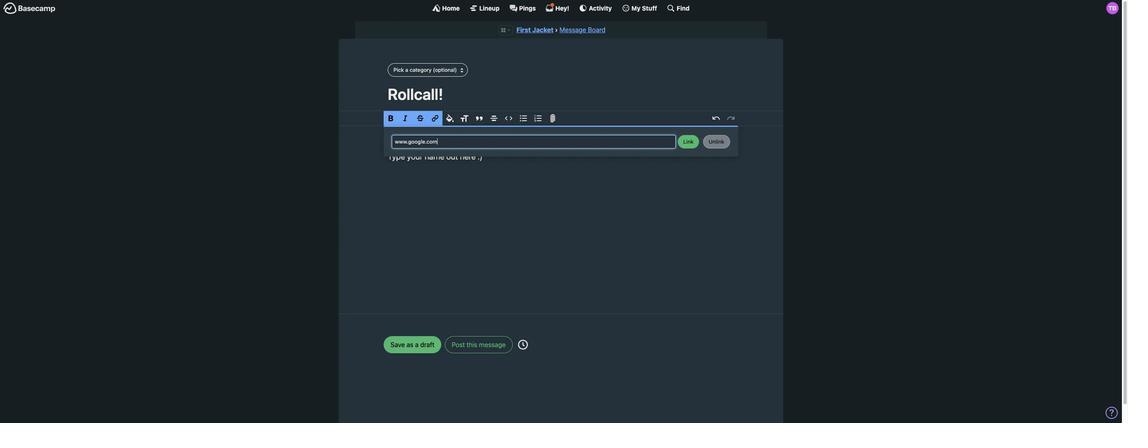 Task type: vqa. For each thing, say whether or not it's contained in the screenshot.
lineup "image"
no



Task type: describe. For each thing, give the bounding box(es) containing it.
hey! button
[[546, 3, 570, 12]]

my
[[632, 4, 641, 12]]

do
[[464, 140, 473, 149]]

home link
[[433, 4, 460, 12]]

type
[[388, 152, 405, 161]]

as
[[407, 342, 414, 349]]

1 horizontal spatial a
[[415, 342, 419, 349]]

message board link
[[560, 26, 606, 34]]

pick
[[394, 67, 404, 73]]

save
[[391, 342, 405, 349]]

find
[[677, 4, 690, 12]]

hello
[[388, 140, 406, 149]]

draft
[[421, 342, 435, 349]]

pick a category (optional) button
[[388, 64, 468, 77]]

call
[[494, 140, 506, 149]]

let's
[[445, 140, 462, 149]]

your
[[407, 152, 423, 161]]

stuff
[[642, 4, 658, 12]]

message
[[560, 26, 587, 34]]

post
[[452, 342, 465, 349]]

post this message
[[452, 342, 506, 349]]

URL url field
[[392, 135, 676, 149]]

board
[[588, 26, 606, 34]]

schedule this to post later image
[[518, 340, 528, 350]]

jacket
[[533, 26, 554, 34]]

activity
[[589, 4, 612, 12]]

Write away… text field
[[363, 126, 759, 304]]

message
[[479, 342, 506, 349]]

pick a category (optional)
[[394, 67, 457, 73]]

pings
[[519, 4, 536, 12]]

post this message button
[[445, 337, 513, 354]]

switch accounts image
[[3, 2, 56, 15]]

›
[[555, 26, 558, 34]]



Task type: locate. For each thing, give the bounding box(es) containing it.
a right do
[[475, 140, 479, 149]]

save as a draft
[[391, 342, 435, 349]]

a
[[406, 67, 408, 73], [475, 140, 479, 149], [415, 342, 419, 349]]

my stuff button
[[622, 4, 658, 12]]

main element
[[0, 0, 1123, 16]]

2 horizontal spatial a
[[475, 140, 479, 149]]

hey!
[[556, 4, 570, 12]]

this
[[467, 342, 478, 349]]

None button
[[678, 135, 700, 149], [704, 135, 731, 149], [678, 135, 700, 149], [704, 135, 731, 149]]

hello everyone! let's do a roll call today! type your name out here :)
[[388, 140, 530, 161]]

a inside hello everyone! let's do a roll call today! type your name out here :)
[[475, 140, 479, 149]]

home
[[442, 4, 460, 12]]

activity link
[[579, 4, 612, 12]]

1 vertical spatial a
[[475, 140, 479, 149]]

lineup
[[480, 4, 500, 12]]

a right "as"
[[415, 342, 419, 349]]

0 horizontal spatial a
[[406, 67, 408, 73]]

find button
[[667, 4, 690, 12]]

my stuff
[[632, 4, 658, 12]]

a right pick
[[406, 67, 408, 73]]

everyone!
[[408, 140, 443, 149]]

(optional)
[[433, 67, 457, 73]]

2 vertical spatial a
[[415, 342, 419, 349]]

first jacket link
[[517, 26, 554, 34]]

lineup link
[[470, 4, 500, 12]]

› message board
[[555, 26, 606, 34]]

today!
[[508, 140, 530, 149]]

first
[[517, 26, 531, 34]]

pings button
[[510, 4, 536, 12]]

here
[[460, 152, 476, 161]]

name
[[425, 152, 445, 161]]

out
[[447, 152, 458, 161]]

save as a draft button
[[384, 337, 442, 354]]

Type a title… text field
[[388, 85, 735, 103]]

category
[[410, 67, 432, 73]]

0 vertical spatial a
[[406, 67, 408, 73]]

tyler black image
[[1107, 2, 1119, 14]]

roll
[[481, 140, 492, 149]]

first jacket
[[517, 26, 554, 34]]

:)
[[478, 152, 483, 161]]



